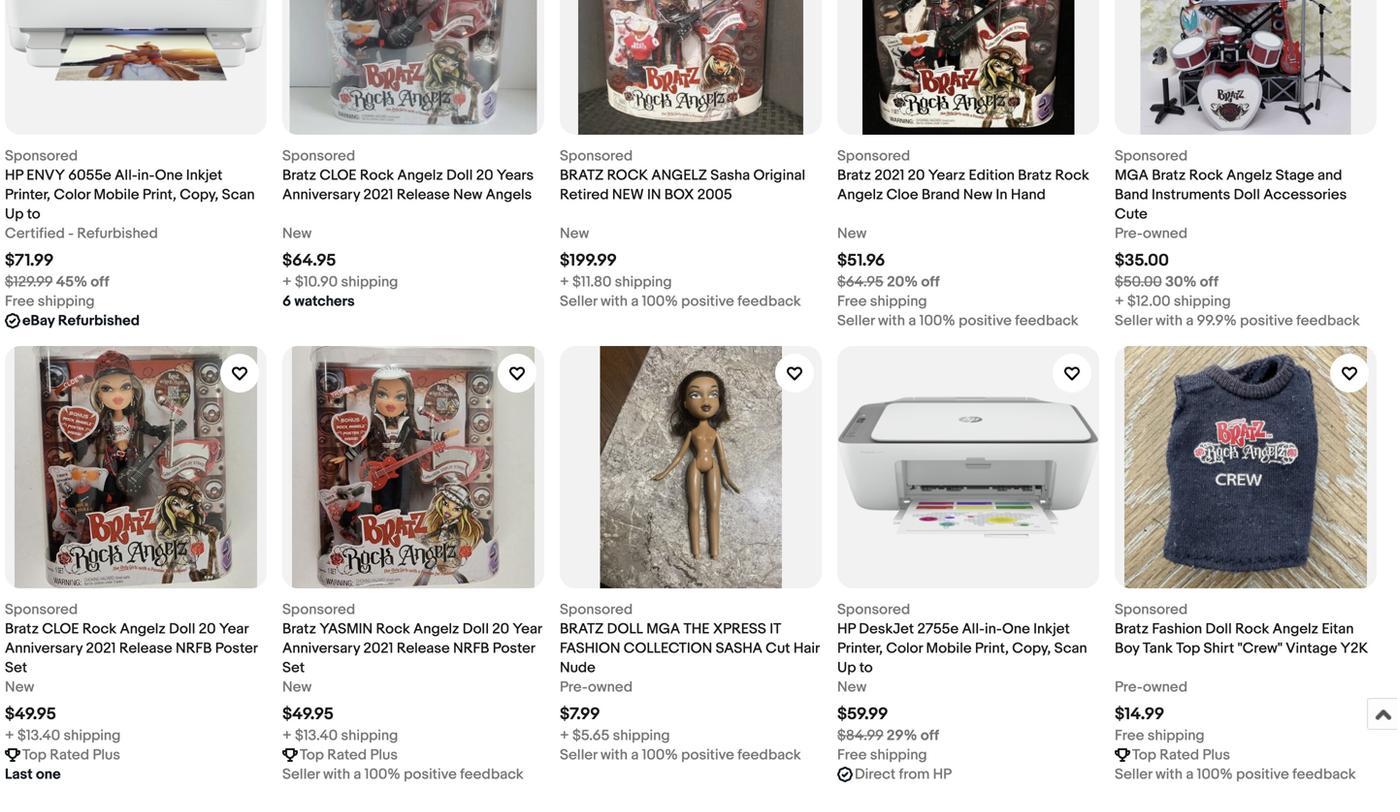 Task type: locate. For each thing, give the bounding box(es) containing it.
mobile for $59.99
[[926, 640, 972, 658]]

mga inside sponsored mga bratz rock angelz stage and band instruments doll accessories cute pre-owned $35.00 $50.00 30% off + $12.00 shipping seller with a 99.9% positive feedback
[[1115, 167, 1149, 184]]

in- inside sponsored hp deskjet 2755e all-in-one inkjet printer, color mobile print, copy, scan up to new $59.99 $84.99 29% off free shipping
[[985, 621, 1002, 638]]

with inside 'new $199.99 + $11.80 shipping seller with a 100% positive feedback'
[[601, 293, 628, 311]]

top for sponsored bratz fashion doll rock angelz eitan boy tank top shirt "crew" vintage y2k
[[1132, 747, 1157, 765]]

1 vertical spatial bratz
[[560, 621, 604, 638]]

+ $11.80 shipping text field
[[560, 273, 672, 292]]

1 horizontal spatial set
[[282, 660, 305, 677]]

1 vertical spatial copy,
[[1012, 640, 1051, 658]]

0 horizontal spatial copy,
[[180, 186, 219, 204]]

top rated plus text field for sponsored bratz cloe rock angelz doll 20 year anniversary 2021 release nrfb poster set new $49.95 + $13.40 shipping
[[22, 746, 120, 766]]

$64.95 text field
[[282, 251, 336, 271]]

1 horizontal spatial cloe
[[320, 167, 357, 184]]

$13.40 for sponsored bratz yasmin rock angelz doll 20 year anniversary 2021 release nrfb poster set new $49.95 + $13.40 shipping
[[295, 728, 338, 745]]

$11.80
[[573, 274, 612, 291]]

6
[[282, 293, 291, 311]]

100%
[[642, 293, 678, 311], [920, 312, 956, 330], [642, 747, 678, 765], [365, 767, 400, 784], [1197, 767, 1233, 784]]

a down + $5.65 shipping text box
[[631, 747, 639, 765]]

Seller with a 99.9% positive feedback text field
[[1115, 311, 1360, 331]]

sponsored inside the sponsored bratz yasmin rock angelz doll 20 year anniversary 2021 release nrfb poster set new $49.95 + $13.40 shipping
[[282, 602, 355, 619]]

2 top rated plus from the left
[[300, 747, 398, 765]]

bratz up the fashion
[[560, 621, 604, 638]]

owned up $35.00
[[1143, 225, 1188, 243]]

0 horizontal spatial all-
[[115, 167, 137, 184]]

0 horizontal spatial color
[[54, 186, 90, 204]]

print,
[[142, 186, 176, 204], [975, 640, 1009, 658]]

sponsored text field up rock
[[560, 147, 633, 166]]

2 top rated plus text field from the left
[[300, 746, 398, 766]]

new up $59.99
[[837, 679, 867, 697]]

bratz for sponsored bratz cloe rock angelz doll 20 years anniversary 2021 release new angels
[[282, 167, 316, 184]]

0 horizontal spatial $49.95
[[5, 705, 56, 725]]

set up + $13.40 shipping text field
[[5, 660, 27, 677]]

doll inside sponsored bratz cloe rock angelz doll 20 year anniversary 2021 release nrfb poster set new $49.95 + $13.40 shipping
[[169, 621, 195, 638]]

1 horizontal spatial plus
[[370, 747, 398, 765]]

band
[[1115, 186, 1149, 204]]

hp
[[5, 167, 23, 184], [837, 621, 856, 638], [933, 767, 952, 784]]

2021 inside sponsored bratz 2021 20 yearz edition bratz rock angelz cloe brand new in hand
[[875, 167, 905, 184]]

bratz inside sponsored bratz doll mga the xpress it fashion collection sasha cut hair nude pre-owned $7.99 + $5.65 shipping seller with a 100% positive feedback
[[560, 621, 604, 638]]

2 set from the left
[[282, 660, 305, 677]]

new
[[612, 186, 644, 204]]

$51.96 text field
[[837, 251, 885, 271]]

2021 inside sponsored bratz cloe rock angelz doll 20 year anniversary 2021 release nrfb poster set new $49.95 + $13.40 shipping
[[86, 640, 116, 658]]

0 horizontal spatial $13.40
[[17, 728, 60, 745]]

sponsored text field for $35.00
[[1115, 147, 1188, 166]]

0 horizontal spatial new text field
[[282, 678, 312, 698]]

1 bratz from the top
[[560, 167, 604, 184]]

0 horizontal spatial cloe
[[42, 621, 79, 638]]

a inside sponsored mga bratz rock angelz stage and band instruments doll accessories cute pre-owned $35.00 $50.00 30% off + $12.00 shipping seller with a 99.9% positive feedback
[[1186, 312, 1194, 330]]

1 $13.40 from the left
[[17, 728, 60, 745]]

$49.95 for sponsored bratz yasmin rock angelz doll 20 year anniversary 2021 release nrfb poster set new $49.95 + $13.40 shipping
[[282, 705, 334, 725]]

new $64.95 + $10.90 shipping 6 watchers
[[282, 225, 398, 311]]

1 plus from the left
[[93, 747, 120, 765]]

color inside sponsored hp envy 6055e all-in-one inkjet printer, color mobile print, copy, scan up to certified - refurbished $71.99 $129.99 45% off free shipping
[[54, 186, 90, 204]]

angelz inside sponsored bratz cloe rock angelz doll 20 year anniversary 2021 release nrfb poster set new $49.95 + $13.40 shipping
[[120, 621, 166, 638]]

eBay Refurbished text field
[[22, 311, 140, 331]]

3 top rated plus text field from the left
[[1132, 746, 1230, 766]]

0 vertical spatial color
[[54, 186, 90, 204]]

+ $10.90 shipping text field
[[282, 273, 398, 292]]

2 vertical spatial hp
[[933, 767, 952, 784]]

1 horizontal spatial rated
[[327, 747, 367, 765]]

Free shipping text field
[[5, 292, 95, 311], [1115, 727, 1205, 746], [837, 746, 927, 766]]

1 horizontal spatial new text field
[[282, 224, 312, 244]]

in- inside sponsored hp envy 6055e all-in-one inkjet printer, color mobile print, copy, scan up to certified - refurbished $71.99 $129.99 45% off free shipping
[[137, 167, 155, 184]]

year inside the sponsored bratz yasmin rock angelz doll 20 year anniversary 2021 release nrfb poster set new $49.95 + $13.40 shipping
[[513, 621, 542, 638]]

off
[[91, 274, 109, 291], [921, 274, 940, 291], [1200, 274, 1219, 291], [921, 728, 939, 745]]

2 $49.95 text field from the left
[[282, 705, 334, 725]]

$64.95 down $51.96 text box
[[837, 274, 884, 291]]

Seller with a 100% positive feedback text field
[[560, 292, 801, 311], [282, 766, 524, 785], [1115, 766, 1356, 785]]

0 horizontal spatial $49.95 text field
[[5, 705, 56, 725]]

to inside sponsored hp envy 6055e all-in-one inkjet printer, color mobile print, copy, scan up to certified - refurbished $71.99 $129.99 45% off free shipping
[[27, 206, 40, 223]]

mobile down 2755e
[[926, 640, 972, 658]]

0 horizontal spatial new text field
[[5, 678, 34, 698]]

$49.95 text field for sponsored bratz yasmin rock angelz doll 20 year anniversary 2021 release nrfb poster set new $49.95 + $13.40 shipping
[[282, 705, 334, 725]]

Top Rated Plus text field
[[22, 746, 120, 766], [300, 746, 398, 766], [1132, 746, 1230, 766]]

new down 'edition'
[[963, 186, 993, 204]]

to up certified
[[27, 206, 40, 223]]

$49.95 text field
[[5, 705, 56, 725], [282, 705, 334, 725]]

set for sponsored bratz yasmin rock angelz doll 20 year anniversary 2021 release nrfb poster set new $49.95 + $13.40 shipping
[[282, 660, 305, 677]]

2021 down yasmin
[[363, 640, 393, 658]]

1 horizontal spatial to
[[859, 660, 873, 677]]

year for sponsored bratz cloe rock angelz doll 20 year anniversary 2021 release nrfb poster set new $49.95 + $13.40 shipping
[[219, 621, 248, 638]]

0 horizontal spatial seller with a 100% positive feedback
[[282, 767, 524, 784]]

3 rated from the left
[[1160, 747, 1199, 765]]

bratz inside sponsored bratz cloe rock angelz doll 20 years anniversary 2021 release new angels
[[282, 167, 316, 184]]

2 seller with a 100% positive feedback from the left
[[1115, 767, 1356, 784]]

top rated plus for sponsored bratz cloe rock angelz doll 20 year anniversary 2021 release nrfb poster set new $49.95 + $13.40 shipping
[[22, 747, 120, 765]]

seller down $5.65
[[560, 747, 597, 765]]

doll for sponsored bratz yasmin rock angelz doll 20 year anniversary 2021 release nrfb poster set new $49.95 + $13.40 shipping
[[463, 621, 489, 638]]

one right 6055e
[[155, 167, 183, 184]]

Sponsored text field
[[5, 147, 78, 166], [560, 147, 633, 166], [1115, 147, 1188, 166], [560, 601, 633, 620], [1115, 601, 1188, 620]]

0 horizontal spatial pre-owned text field
[[560, 678, 633, 698]]

all- inside sponsored hp deskjet 2755e all-in-one inkjet printer, color mobile print, copy, scan up to new $59.99 $84.99 29% off free shipping
[[962, 621, 985, 638]]

$12.00
[[1128, 293, 1171, 311]]

1 vertical spatial print,
[[975, 640, 1009, 658]]

0 vertical spatial hp
[[5, 167, 23, 184]]

sponsored inside sponsored hp envy 6055e all-in-one inkjet printer, color mobile print, copy, scan up to certified - refurbished $71.99 $129.99 45% off free shipping
[[5, 147, 78, 165]]

1 horizontal spatial printer,
[[837, 640, 883, 658]]

$51.96
[[837, 251, 885, 271]]

sasha
[[711, 167, 750, 184]]

owned up "$14.99" text box on the bottom right of the page
[[1143, 679, 1188, 697]]

1 vertical spatial printer,
[[837, 640, 883, 658]]

new text field up the $199.99 at left
[[560, 224, 589, 244]]

inkjet inside sponsored hp deskjet 2755e all-in-one inkjet printer, color mobile print, copy, scan up to new $59.99 $84.99 29% off free shipping
[[1033, 621, 1070, 638]]

color for $59.99
[[886, 640, 923, 658]]

new up + $13.40 shipping text field
[[5, 679, 34, 697]]

previous price $64.95 20% off text field
[[837, 273, 940, 292]]

sponsored inside sponsored bratz rock angelz sasha original retired new in box 2005
[[560, 147, 633, 165]]

2 poster from the left
[[493, 640, 535, 658]]

new $51.96 $64.95 20% off free shipping seller with a 100% positive feedback
[[837, 225, 1079, 330]]

pre- down the nude
[[560, 679, 588, 697]]

off right "45%"
[[91, 274, 109, 291]]

1 $49.95 from the left
[[5, 705, 56, 725]]

seller with a 100% positive feedback for $49.95
[[282, 767, 524, 784]]

top up last one text box
[[22, 747, 47, 765]]

100% down free shipping text field
[[920, 312, 956, 330]]

+ $13.40 shipping text field
[[282, 727, 398, 746]]

$7.99 text field
[[560, 705, 600, 725]]

$199.99
[[560, 251, 617, 271]]

New text field
[[560, 224, 589, 244], [282, 678, 312, 698], [837, 678, 867, 698]]

in- for $59.99
[[985, 621, 1002, 638]]

2 nrfb from the left
[[453, 640, 489, 658]]

0 vertical spatial inkjet
[[186, 167, 223, 184]]

mga up collection
[[647, 621, 680, 638]]

seller down $11.80
[[560, 293, 597, 311]]

angelz for sponsored bratz yasmin rock angelz doll 20 year anniversary 2021 release nrfb poster set new $49.95 + $13.40 shipping
[[413, 621, 459, 638]]

6 watchers text field
[[282, 292, 355, 311]]

anniversary
[[282, 186, 360, 204], [5, 640, 83, 658], [282, 640, 360, 658]]

20 for sponsored bratz cloe rock angelz doll 20 year anniversary 2021 release nrfb poster set new $49.95 + $13.40 shipping
[[199, 621, 216, 638]]

printer, for $59.99
[[837, 640, 883, 658]]

20 inside sponsored bratz 2021 20 yearz edition bratz rock angelz cloe brand new in hand
[[908, 167, 925, 184]]

with down + $12.00 shipping text field at top right
[[1156, 312, 1183, 330]]

new text field up + $13.40 shipping text field
[[5, 678, 34, 698]]

2021 up new $64.95 + $10.90 shipping 6 watchers
[[363, 186, 393, 204]]

inkjet inside sponsored hp envy 6055e all-in-one inkjet printer, color mobile print, copy, scan up to certified - refurbished $71.99 $129.99 45% off free shipping
[[186, 167, 223, 184]]

1 seller with a 100% positive feedback from the left
[[282, 767, 524, 784]]

1 horizontal spatial color
[[886, 640, 923, 658]]

Free shipping text field
[[837, 292, 927, 311]]

sponsored inside sponsored bratz cloe rock angelz doll 20 year anniversary 2021 release nrfb poster set new $49.95 + $13.40 shipping
[[5, 602, 78, 619]]

$49.95 inside the sponsored bratz yasmin rock angelz doll 20 year anniversary 2021 release nrfb poster set new $49.95 + $13.40 shipping
[[282, 705, 334, 725]]

yasmin
[[320, 621, 373, 638]]

$49.95 up + $13.40 shipping text box
[[282, 705, 334, 725]]

and
[[1318, 167, 1342, 184]]

off right 20% on the top
[[921, 274, 940, 291]]

bratz for sponsored bratz cloe rock angelz doll 20 year anniversary 2021 release nrfb poster set new $49.95 + $13.40 shipping
[[5, 621, 39, 638]]

rated
[[50, 747, 89, 765], [327, 747, 367, 765], [1160, 747, 1199, 765]]

0 vertical spatial printer,
[[5, 186, 50, 204]]

sponsored inside sponsored bratz 2021 20 yearz edition bratz rock angelz cloe brand new in hand
[[837, 147, 910, 165]]

in- right 2755e
[[985, 621, 1002, 638]]

1 vertical spatial pre-owned text field
[[560, 678, 633, 698]]

pre- down the 'cute'
[[1115, 225, 1143, 243]]

pre-owned text field down the 'cute'
[[1115, 224, 1188, 244]]

0 horizontal spatial year
[[219, 621, 248, 638]]

2 bratz from the top
[[560, 621, 604, 638]]

shipping
[[341, 274, 398, 291], [615, 274, 672, 291], [38, 293, 95, 311], [870, 293, 927, 311], [1174, 293, 1231, 311], [64, 728, 121, 745], [341, 728, 398, 745], [613, 728, 670, 745], [1148, 728, 1205, 745], [870, 747, 927, 765]]

Last one text field
[[5, 766, 61, 785]]

0 horizontal spatial seller with a 100% positive feedback text field
[[560, 746, 801, 766]]

poster inside sponsored bratz cloe rock angelz doll 20 year anniversary 2021 release nrfb poster set new $49.95 + $13.40 shipping
[[215, 640, 258, 658]]

new text field up $64.95 "text box"
[[282, 224, 312, 244]]

seller inside new $51.96 $64.95 20% off free shipping seller with a 100% positive feedback
[[837, 312, 875, 330]]

all- inside sponsored hp envy 6055e all-in-one inkjet printer, color mobile print, copy, scan up to certified - refurbished $71.99 $129.99 45% off free shipping
[[115, 167, 137, 184]]

1 vertical spatial scan
[[1054, 640, 1087, 658]]

new
[[453, 186, 483, 204], [963, 186, 993, 204], [282, 225, 312, 243], [560, 225, 589, 243], [837, 225, 867, 243], [5, 679, 34, 697], [282, 679, 312, 697], [837, 679, 867, 697]]

1 top rated plus from the left
[[22, 747, 120, 765]]

30%
[[1165, 274, 1197, 291]]

0 horizontal spatial one
[[155, 167, 183, 184]]

1 set from the left
[[5, 660, 27, 677]]

sponsored for sponsored hp envy 6055e all-in-one inkjet printer, color mobile print, copy, scan up to certified - refurbished $71.99 $129.99 45% off free shipping
[[5, 147, 78, 165]]

in- for -
[[137, 167, 155, 184]]

off inside sponsored hp deskjet 2755e all-in-one inkjet printer, color mobile print, copy, scan up to new $59.99 $84.99 29% off free shipping
[[921, 728, 939, 745]]

free shipping text field up the direct
[[837, 746, 927, 766]]

poster for sponsored bratz yasmin rock angelz doll 20 year anniversary 2021 release nrfb poster set new $49.95 + $13.40 shipping
[[493, 640, 535, 658]]

a inside new $51.96 $64.95 20% off free shipping seller with a 100% positive feedback
[[909, 312, 916, 330]]

+
[[282, 274, 292, 291], [560, 274, 569, 291], [1115, 293, 1124, 311], [5, 728, 14, 745], [282, 728, 292, 745], [560, 728, 569, 745]]

top rated plus down + $13.40 shipping text box
[[300, 747, 398, 765]]

owned down the nude
[[588, 679, 633, 697]]

seller down + $13.40 shipping text box
[[282, 767, 320, 784]]

1 vertical spatial all-
[[962, 621, 985, 638]]

$64.95 up the $10.90
[[282, 251, 336, 271]]

Sponsored text field
[[282, 147, 355, 166], [837, 147, 910, 166], [5, 601, 78, 620], [282, 601, 355, 620], [837, 601, 910, 620]]

feedback inside new $51.96 $64.95 20% off free shipping seller with a 100% positive feedback
[[1015, 312, 1079, 330]]

1 year from the left
[[219, 621, 248, 638]]

sponsored text field up band
[[1115, 147, 1188, 166]]

up inside sponsored hp deskjet 2755e all-in-one inkjet printer, color mobile print, copy, scan up to new $59.99 $84.99 29% off free shipping
[[837, 660, 856, 677]]

1 horizontal spatial pre-owned text field
[[1115, 224, 1188, 244]]

anniversary up + $13.40 shipping text field
[[5, 640, 83, 658]]

cloe
[[320, 167, 357, 184], [42, 621, 79, 638]]

hand
[[1011, 186, 1046, 204]]

1 horizontal spatial seller with a 100% positive feedback
[[1115, 767, 1356, 784]]

1 horizontal spatial mobile
[[926, 640, 972, 658]]

sponsored bratz 2021 20 yearz edition bratz rock angelz cloe brand new in hand
[[837, 147, 1089, 204]]

$199.99 text field
[[560, 251, 617, 271]]

free shipping text field down $14.99
[[1115, 727, 1205, 746]]

poster for sponsored bratz cloe rock angelz doll 20 year anniversary 2021 release nrfb poster set new $49.95 + $13.40 shipping
[[215, 640, 258, 658]]

$49.95 text field up + $13.40 shipping text field
[[5, 705, 56, 725]]

printer, inside sponsored hp envy 6055e all-in-one inkjet printer, color mobile print, copy, scan up to certified - refurbished $71.99 $129.99 45% off free shipping
[[5, 186, 50, 204]]

up inside sponsored hp envy 6055e all-in-one inkjet printer, color mobile print, copy, scan up to certified - refurbished $71.99 $129.99 45% off free shipping
[[5, 206, 24, 223]]

1 vertical spatial mga
[[647, 621, 680, 638]]

scan
[[222, 186, 255, 204], [1054, 640, 1087, 658]]

free shipping text field up ebay
[[5, 292, 95, 311]]

rock
[[360, 167, 394, 184], [1055, 167, 1089, 184], [1189, 167, 1223, 184], [82, 621, 117, 638], [376, 621, 410, 638], [1235, 621, 1269, 638]]

1 horizontal spatial nrfb
[[453, 640, 489, 658]]

bratz
[[560, 167, 604, 184], [560, 621, 604, 638]]

doll for sponsored bratz cloe rock angelz doll 20 years anniversary 2021 release new angels
[[446, 167, 473, 184]]

0 horizontal spatial inkjet
[[186, 167, 223, 184]]

2 plus from the left
[[370, 747, 398, 765]]

mobile
[[94, 186, 139, 204], [926, 640, 972, 658]]

scan for $59.99
[[1054, 640, 1087, 658]]

top
[[1176, 640, 1200, 658], [22, 747, 47, 765], [300, 747, 324, 765], [1132, 747, 1157, 765]]

refurbished down "45%"
[[58, 312, 140, 330]]

0 horizontal spatial $64.95
[[282, 251, 336, 271]]

$64.95 inside new $51.96 $64.95 20% off free shipping seller with a 100% positive feedback
[[837, 274, 884, 291]]

1 vertical spatial refurbished
[[58, 312, 140, 330]]

rated down + $13.40 shipping text box
[[327, 747, 367, 765]]

rated down + $13.40 shipping text field
[[50, 747, 89, 765]]

seller
[[560, 293, 597, 311], [837, 312, 875, 330], [1115, 312, 1152, 330], [560, 747, 597, 765], [282, 767, 320, 784], [1115, 767, 1152, 784]]

new text field up $51.96 text box
[[837, 224, 867, 244]]

print, for $59.99
[[975, 640, 1009, 658]]

bratz inside sponsored bratz rock angelz sasha original retired new in box 2005
[[560, 167, 604, 184]]

anniversary inside the sponsored bratz yasmin rock angelz doll 20 year anniversary 2021 release nrfb poster set new $49.95 + $13.40 shipping
[[282, 640, 360, 658]]

1 horizontal spatial $13.40
[[295, 728, 338, 745]]

printer, inside sponsored hp deskjet 2755e all-in-one inkjet printer, color mobile print, copy, scan up to new $59.99 $84.99 29% off free shipping
[[837, 640, 883, 658]]

free shipping text field for $71.99
[[5, 292, 95, 311]]

new up + $13.40 shipping text box
[[282, 679, 312, 697]]

anniversary for sponsored bratz cloe rock angelz doll 20 years anniversary 2021 release new angels
[[282, 186, 360, 204]]

set up + $13.40 shipping text box
[[282, 660, 305, 677]]

year
[[219, 621, 248, 638], [513, 621, 542, 638]]

a down + $12.00 shipping text field at top right
[[1186, 312, 1194, 330]]

new left angels on the top left of page
[[453, 186, 483, 204]]

Seller with a 100% positive feedback text field
[[837, 311, 1079, 331], [560, 746, 801, 766]]

with down + $11.80 shipping text field
[[601, 293, 628, 311]]

tank
[[1143, 640, 1173, 658]]

off right 29%
[[921, 728, 939, 745]]

to inside sponsored hp deskjet 2755e all-in-one inkjet printer, color mobile print, copy, scan up to new $59.99 $84.99 29% off free shipping
[[859, 660, 873, 677]]

0 vertical spatial refurbished
[[77, 225, 158, 243]]

pre-owned text field down the nude
[[560, 678, 633, 698]]

anniversary inside sponsored bratz cloe rock angelz doll 20 years anniversary 2021 release new angels
[[282, 186, 360, 204]]

plus for sponsored bratz fashion doll rock angelz eitan boy tank top shirt "crew" vintage y2k
[[1203, 747, 1230, 765]]

2 horizontal spatial rated
[[1160, 747, 1199, 765]]

1 horizontal spatial all-
[[962, 621, 985, 638]]

up up certified
[[5, 206, 24, 223]]

20%
[[887, 274, 918, 291]]

poster
[[215, 640, 258, 658], [493, 640, 535, 658]]

0 horizontal spatial rated
[[50, 747, 89, 765]]

one right 2755e
[[1002, 621, 1030, 638]]

0 vertical spatial cloe
[[320, 167, 357, 184]]

0 horizontal spatial scan
[[222, 186, 255, 204]]

to
[[27, 206, 40, 223], [859, 660, 873, 677]]

0 horizontal spatial mga
[[647, 621, 680, 638]]

nrfb inside sponsored bratz cloe rock angelz doll 20 year anniversary 2021 release nrfb poster set new $49.95 + $13.40 shipping
[[176, 640, 212, 658]]

0 horizontal spatial hp
[[5, 167, 23, 184]]

sponsored for sponsored bratz fashion doll rock angelz eitan boy tank top shirt "crew" vintage y2k
[[1115, 602, 1188, 619]]

20 for sponsored bratz yasmin rock angelz doll 20 year anniversary 2021 release nrfb poster set new $49.95 + $13.40 shipping
[[492, 621, 509, 638]]

all-
[[115, 167, 137, 184], [962, 621, 985, 638]]

inkjet
[[186, 167, 223, 184], [1033, 621, 1070, 638]]

sponsored for sponsored mga bratz rock angelz stage and band instruments doll accessories cute pre-owned $35.00 $50.00 30% off + $12.00 shipping seller with a 99.9% positive feedback
[[1115, 147, 1188, 165]]

$59.99 text field
[[837, 705, 888, 725]]

sponsored bratz fashion doll rock angelz eitan boy tank top shirt "crew" vintage y2k
[[1115, 602, 1368, 658]]

plus for sponsored bratz yasmin rock angelz doll 20 year anniversary 2021 release nrfb poster set new $49.95 + $13.40 shipping
[[370, 747, 398, 765]]

2 horizontal spatial new text field
[[837, 678, 867, 698]]

free
[[5, 293, 34, 311], [837, 293, 867, 311], [1115, 728, 1144, 745], [837, 747, 867, 765]]

mga inside sponsored bratz doll mga the xpress it fashion collection sasha cut hair nude pre-owned $7.99 + $5.65 shipping seller with a 100% positive feedback
[[647, 621, 680, 638]]

mobile inside sponsored hp deskjet 2755e all-in-one inkjet printer, color mobile print, copy, scan up to new $59.99 $84.99 29% off free shipping
[[926, 640, 972, 658]]

sponsored text field up envy on the left top of the page
[[5, 147, 78, 166]]

color down 6055e
[[54, 186, 90, 204]]

1 horizontal spatial print,
[[975, 640, 1009, 658]]

1 nrfb from the left
[[176, 640, 212, 658]]

1 vertical spatial to
[[859, 660, 873, 677]]

1 horizontal spatial mga
[[1115, 167, 1149, 184]]

$49.95 up + $13.40 shipping text field
[[5, 705, 56, 725]]

pre-owned $14.99 free shipping
[[1115, 679, 1205, 745]]

angelz inside sponsored bratz cloe rock angelz doll 20 years anniversary 2021 release new angels
[[397, 167, 443, 184]]

one for $59.99
[[1002, 621, 1030, 638]]

hp left envy on the left top of the page
[[5, 167, 23, 184]]

sponsored inside sponsored mga bratz rock angelz stage and band instruments doll accessories cute pre-owned $35.00 $50.00 30% off + $12.00 shipping seller with a 99.9% positive feedback
[[1115, 147, 1188, 165]]

bratz for $199.99
[[560, 167, 604, 184]]

Pre-owned text field
[[1115, 678, 1188, 698]]

0 horizontal spatial top rated plus
[[22, 747, 120, 765]]

copy, for $59.99
[[1012, 640, 1051, 658]]

100% inside sponsored bratz doll mga the xpress it fashion collection sasha cut hair nude pre-owned $7.99 + $5.65 shipping seller with a 100% positive feedback
[[642, 747, 678, 765]]

angelz
[[397, 167, 443, 184], [1227, 167, 1272, 184], [837, 186, 883, 204], [120, 621, 166, 638], [413, 621, 459, 638], [1273, 621, 1319, 638]]

1 horizontal spatial top rated plus text field
[[300, 746, 398, 766]]

refurbished right -
[[77, 225, 158, 243]]

2021 inside the sponsored bratz yasmin rock angelz doll 20 year anniversary 2021 release nrfb poster set new $49.95 + $13.40 shipping
[[363, 640, 393, 658]]

sponsored text field up doll
[[560, 601, 633, 620]]

set
[[5, 660, 27, 677], [282, 660, 305, 677]]

Pre-owned text field
[[1115, 224, 1188, 244], [560, 678, 633, 698]]

1 vertical spatial cloe
[[42, 621, 79, 638]]

a inside 'new $199.99 + $11.80 shipping seller with a 100% positive feedback'
[[631, 293, 639, 311]]

pre- inside sponsored bratz doll mga the xpress it fashion collection sasha cut hair nude pre-owned $7.99 + $5.65 shipping seller with a 100% positive feedback
[[560, 679, 588, 697]]

0 horizontal spatial free shipping text field
[[5, 292, 95, 311]]

new up $64.95 "text box"
[[282, 225, 312, 243]]

1 horizontal spatial $49.95
[[282, 705, 334, 725]]

rated down pre-owned $14.99 free shipping
[[1160, 747, 1199, 765]]

a down pre-owned $14.99 free shipping
[[1186, 767, 1194, 784]]

feedback
[[738, 293, 801, 311], [1015, 312, 1079, 330], [1296, 312, 1360, 330], [738, 747, 801, 765], [460, 767, 524, 784], [1293, 767, 1356, 784]]

2 $13.40 from the left
[[295, 728, 338, 745]]

2 horizontal spatial new text field
[[837, 224, 867, 244]]

off inside sponsored hp envy 6055e all-in-one inkjet printer, color mobile print, copy, scan up to certified - refurbished $71.99 $129.99 45% off free shipping
[[91, 274, 109, 291]]

2 horizontal spatial free shipping text field
[[1115, 727, 1205, 746]]

scan for -
[[222, 186, 255, 204]]

plus down + $13.40 shipping text box
[[370, 747, 398, 765]]

0 vertical spatial up
[[5, 206, 24, 223]]

1 $49.95 text field from the left
[[5, 705, 56, 725]]

1 poster from the left
[[215, 640, 258, 658]]

new text field up $59.99
[[837, 678, 867, 698]]

xpress
[[713, 621, 766, 638]]

2021 up cloe
[[875, 167, 905, 184]]

nrfb inside the sponsored bratz yasmin rock angelz doll 20 year anniversary 2021 release nrfb poster set new $49.95 + $13.40 shipping
[[453, 640, 489, 658]]

hp right from
[[933, 767, 952, 784]]

seller down $12.00
[[1115, 312, 1152, 330]]

cute
[[1115, 206, 1148, 223]]

New text field
[[282, 224, 312, 244], [837, 224, 867, 244], [5, 678, 34, 698]]

previous price $84.99 29% off text field
[[837, 727, 939, 746]]

shipping inside new $51.96 $64.95 20% off free shipping seller with a 100% positive feedback
[[870, 293, 927, 311]]

anniversary inside sponsored bratz cloe rock angelz doll 20 year anniversary 2021 release nrfb poster set new $49.95 + $13.40 shipping
[[5, 640, 83, 658]]

0 horizontal spatial poster
[[215, 640, 258, 658]]

off right 30%
[[1200, 274, 1219, 291]]

all- right 2755e
[[962, 621, 985, 638]]

1 top rated plus text field from the left
[[22, 746, 120, 766]]

rock for sponsored bratz cloe rock angelz doll 20 year anniversary 2021 release nrfb poster set new $49.95 + $13.40 shipping
[[82, 621, 117, 638]]

$49.95
[[5, 705, 56, 725], [282, 705, 334, 725]]

sponsored text field up 'fashion'
[[1115, 601, 1188, 620]]

copy, inside sponsored hp deskjet 2755e all-in-one inkjet printer, color mobile print, copy, scan up to new $59.99 $84.99 29% off free shipping
[[1012, 640, 1051, 658]]

3 top rated plus from the left
[[1132, 747, 1230, 765]]

one inside sponsored hp envy 6055e all-in-one inkjet printer, color mobile print, copy, scan up to certified - refurbished $71.99 $129.99 45% off free shipping
[[155, 167, 183, 184]]

doll
[[446, 167, 473, 184], [1234, 186, 1260, 204], [169, 621, 195, 638], [463, 621, 489, 638], [1206, 621, 1232, 638]]

1 horizontal spatial up
[[837, 660, 856, 677]]

mobile for -
[[94, 186, 139, 204]]

new $199.99 + $11.80 shipping seller with a 100% positive feedback
[[560, 225, 801, 311]]

inkjet for $59.99
[[1033, 621, 1070, 638]]

0 horizontal spatial top rated plus text field
[[22, 746, 120, 766]]

plus
[[93, 747, 120, 765], [370, 747, 398, 765], [1203, 747, 1230, 765]]

top down 'fashion'
[[1176, 640, 1200, 658]]

last one
[[5, 767, 61, 784]]

0 horizontal spatial plus
[[93, 747, 120, 765]]

0 horizontal spatial set
[[5, 660, 27, 677]]

new up the $199.99 at left
[[560, 225, 589, 243]]

2 year from the left
[[513, 621, 542, 638]]

2 $49.95 from the left
[[282, 705, 334, 725]]

bratz for sponsored bratz 2021 20 yearz edition bratz rock angelz cloe brand new in hand
[[837, 167, 871, 184]]

Certified - Refurbished text field
[[5, 224, 158, 244]]

release
[[397, 186, 450, 204], [119, 640, 172, 658], [397, 640, 450, 658]]

plus down pre-owned $14.99 free shipping
[[1203, 747, 1230, 765]]

1 horizontal spatial hp
[[837, 621, 856, 638]]

sponsored inside sponsored hp deskjet 2755e all-in-one inkjet printer, color mobile print, copy, scan up to new $59.99 $84.99 29% off free shipping
[[837, 602, 910, 619]]

3 plus from the left
[[1203, 747, 1230, 765]]

top rated plus for sponsored bratz fashion doll rock angelz eitan boy tank top shirt "crew" vintage y2k
[[1132, 747, 1230, 765]]

sponsored
[[5, 147, 78, 165], [282, 147, 355, 165], [560, 147, 633, 165], [837, 147, 910, 165], [1115, 147, 1188, 165], [5, 602, 78, 619], [282, 602, 355, 619], [560, 602, 633, 619], [837, 602, 910, 619], [1115, 602, 1188, 619]]

angelz inside the sponsored bratz yasmin rock angelz doll 20 year anniversary 2021 release nrfb poster set new $49.95 + $13.40 shipping
[[413, 621, 459, 638]]

free down '$129.99'
[[5, 293, 34, 311]]

1 horizontal spatial poster
[[493, 640, 535, 658]]

one inside sponsored hp deskjet 2755e all-in-one inkjet printer, color mobile print, copy, scan up to new $59.99 $84.99 29% off free shipping
[[1002, 621, 1030, 638]]

top down + $13.40 shipping text box
[[300, 747, 324, 765]]

top for sponsored bratz cloe rock angelz doll 20 year anniversary 2021 release nrfb poster set new $49.95 + $13.40 shipping
[[22, 747, 47, 765]]

0 vertical spatial $64.95
[[282, 251, 336, 271]]

0 vertical spatial all-
[[115, 167, 137, 184]]

0 horizontal spatial nrfb
[[176, 640, 212, 658]]

0 horizontal spatial mobile
[[94, 186, 139, 204]]

1 vertical spatial up
[[837, 660, 856, 677]]

0 horizontal spatial in-
[[137, 167, 155, 184]]

sponsored bratz cloe rock angelz doll 20 year anniversary 2021 release nrfb poster set new $49.95 + $13.40 shipping
[[5, 602, 258, 745]]

new inside 'new $199.99 + $11.80 shipping seller with a 100% positive feedback'
[[560, 225, 589, 243]]

sponsored for sponsored bratz doll mga the xpress it fashion collection sasha cut hair nude pre-owned $7.99 + $5.65 shipping seller with a 100% positive feedback
[[560, 602, 633, 619]]

+ inside sponsored mga bratz rock angelz stage and band instruments doll accessories cute pre-owned $35.00 $50.00 30% off + $12.00 shipping seller with a 99.9% positive feedback
[[1115, 293, 1124, 311]]

sponsored text field for $71.99
[[5, 147, 78, 166]]

1 vertical spatial inkjet
[[1033, 621, 1070, 638]]

color down deskjet
[[886, 640, 923, 658]]

0 vertical spatial copy,
[[180, 186, 219, 204]]

0 vertical spatial in-
[[137, 167, 155, 184]]

$49.95 text field up + $13.40 shipping text box
[[282, 705, 334, 725]]

with
[[601, 293, 628, 311], [878, 312, 905, 330], [1156, 312, 1183, 330], [601, 747, 628, 765], [323, 767, 350, 784], [1156, 767, 1183, 784]]

1 vertical spatial mobile
[[926, 640, 972, 658]]

rock
[[607, 167, 648, 184]]

release inside sponsored bratz cloe rock angelz doll 20 years anniversary 2021 release new angels
[[397, 186, 450, 204]]

1 horizontal spatial new text field
[[560, 224, 589, 244]]

to for $59.99
[[859, 660, 873, 677]]

previous price $129.99 45% off text field
[[5, 273, 109, 292]]

free down 'previous price $64.95 20% off' text box
[[837, 293, 867, 311]]

2 horizontal spatial plus
[[1203, 747, 1230, 765]]

top inside sponsored bratz fashion doll rock angelz eitan boy tank top shirt "crew" vintage y2k
[[1176, 640, 1200, 658]]

sponsored for sponsored hp deskjet 2755e all-in-one inkjet printer, color mobile print, copy, scan up to new $59.99 $84.99 29% off free shipping
[[837, 602, 910, 619]]

1 rated from the left
[[50, 747, 89, 765]]

top down "$14.99" text box on the bottom right of the page
[[1132, 747, 1157, 765]]

$64.95
[[282, 251, 336, 271], [837, 274, 884, 291]]

printer, down deskjet
[[837, 640, 883, 658]]

$13.40 inside the sponsored bratz yasmin rock angelz doll 20 year anniversary 2021 release nrfb poster set new $49.95 + $13.40 shipping
[[295, 728, 338, 745]]

scan inside sponsored hp deskjet 2755e all-in-one inkjet printer, color mobile print, copy, scan up to new $59.99 $84.99 29% off free shipping
[[1054, 640, 1087, 658]]

print, inside sponsored hp deskjet 2755e all-in-one inkjet printer, color mobile print, copy, scan up to new $59.99 $84.99 29% off free shipping
[[975, 640, 1009, 658]]

new text field for $51.96
[[837, 224, 867, 244]]

2 rated from the left
[[327, 747, 367, 765]]

1 vertical spatial hp
[[837, 621, 856, 638]]

free down $14.99
[[1115, 728, 1144, 745]]

poster inside the sponsored bratz yasmin rock angelz doll 20 year anniversary 2021 release nrfb poster set new $49.95 + $13.40 shipping
[[493, 640, 535, 658]]

seller down free shipping text field
[[837, 312, 875, 330]]

1 horizontal spatial $49.95 text field
[[282, 705, 334, 725]]

hp left deskjet
[[837, 621, 856, 638]]

0 vertical spatial print,
[[142, 186, 176, 204]]

nrfb for sponsored bratz cloe rock angelz doll 20 year anniversary 2021 release nrfb poster set new $49.95 + $13.40 shipping
[[176, 640, 212, 658]]

0 horizontal spatial to
[[27, 206, 40, 223]]

sponsored bratz yasmin rock angelz doll 20 year anniversary 2021 release nrfb poster set new $49.95 + $13.40 shipping
[[282, 602, 542, 745]]

cloe inside sponsored bratz cloe rock angelz doll 20 year anniversary 2021 release nrfb poster set new $49.95 + $13.40 shipping
[[42, 621, 79, 638]]

color for -
[[54, 186, 90, 204]]

1 vertical spatial one
[[1002, 621, 1030, 638]]

2 horizontal spatial seller with a 100% positive feedback text field
[[1115, 766, 1356, 785]]

with down + $5.65 shipping text box
[[601, 747, 628, 765]]

seller with a 100% positive feedback text field down $5.65
[[560, 746, 801, 766]]

0 vertical spatial to
[[27, 206, 40, 223]]

sponsored hp envy 6055e all-in-one inkjet printer, color mobile print, copy, scan up to certified - refurbished $71.99 $129.99 45% off free shipping
[[5, 147, 255, 311]]

inkjet for -
[[186, 167, 223, 184]]

scan inside sponsored hp envy 6055e all-in-one inkjet printer, color mobile print, copy, scan up to certified - refurbished $71.99 $129.99 45% off free shipping
[[222, 186, 255, 204]]

free down $84.99 on the bottom of page
[[837, 747, 867, 765]]

to down deskjet
[[859, 660, 873, 677]]

new text field for $49.95
[[5, 678, 34, 698]]

new text field up + $13.40 shipping text box
[[282, 678, 312, 698]]

in- right 6055e
[[137, 167, 155, 184]]

vintage
[[1286, 640, 1337, 658]]

hp inside sponsored hp envy 6055e all-in-one inkjet printer, color mobile print, copy, scan up to certified - refurbished $71.99 $129.99 45% off free shipping
[[5, 167, 23, 184]]

cloe for sponsored bratz cloe rock angelz doll 20 years anniversary 2021 release new angels
[[320, 167, 357, 184]]

release inside sponsored bratz cloe rock angelz doll 20 year anniversary 2021 release nrfb poster set new $49.95 + $13.40 shipping
[[119, 640, 172, 658]]

in-
[[137, 167, 155, 184], [985, 621, 1002, 638]]

release inside the sponsored bratz yasmin rock angelz doll 20 year anniversary 2021 release nrfb poster set new $49.95 + $13.40 shipping
[[397, 640, 450, 658]]

shipping inside sponsored bratz cloe rock angelz doll 20 year anniversary 2021 release nrfb poster set new $49.95 + $13.40 shipping
[[64, 728, 121, 745]]

new up $51.96 text box
[[837, 225, 867, 243]]

0 vertical spatial one
[[155, 167, 183, 184]]

color inside sponsored hp deskjet 2755e all-in-one inkjet printer, color mobile print, copy, scan up to new $59.99 $84.99 29% off free shipping
[[886, 640, 923, 658]]

1 horizontal spatial scan
[[1054, 640, 1087, 658]]

+ inside 'new $199.99 + $11.80 shipping seller with a 100% positive feedback'
[[560, 274, 569, 291]]

sponsored inside sponsored bratz doll mga the xpress it fashion collection sasha cut hair nude pre-owned $7.99 + $5.65 shipping seller with a 100% positive feedback
[[560, 602, 633, 619]]

2021
[[875, 167, 905, 184], [363, 186, 393, 204], [86, 640, 116, 658], [363, 640, 393, 658]]

0 vertical spatial scan
[[222, 186, 255, 204]]

one for -
[[155, 167, 183, 184]]

1 horizontal spatial $64.95
[[837, 274, 884, 291]]

up for $71.99
[[5, 206, 24, 223]]

positive inside sponsored mga bratz rock angelz stage and band instruments doll accessories cute pre-owned $35.00 $50.00 30% off + $12.00 shipping seller with a 99.9% positive feedback
[[1240, 312, 1293, 330]]

20
[[476, 167, 493, 184], [908, 167, 925, 184], [199, 621, 216, 638], [492, 621, 509, 638]]

$64.95 inside new $64.95 + $10.90 shipping 6 watchers
[[282, 251, 336, 271]]

seller with a 100% positive feedback
[[282, 767, 524, 784], [1115, 767, 1356, 784]]

2 horizontal spatial top rated plus
[[1132, 747, 1230, 765]]

0 horizontal spatial seller with a 100% positive feedback text field
[[282, 766, 524, 785]]

0 horizontal spatial print,
[[142, 186, 176, 204]]

1 horizontal spatial inkjet
[[1033, 621, 1070, 638]]

anniversary up $64.95 "text box"
[[282, 186, 360, 204]]

a down + $11.80 shipping text field
[[631, 293, 639, 311]]

new inside the sponsored bratz yasmin rock angelz doll 20 year anniversary 2021 release nrfb poster set new $49.95 + $13.40 shipping
[[282, 679, 312, 697]]

all- right 6055e
[[115, 167, 137, 184]]

1 horizontal spatial free shipping text field
[[837, 746, 927, 766]]



Task type: describe. For each thing, give the bounding box(es) containing it.
angels
[[486, 186, 532, 204]]

in
[[647, 186, 661, 204]]

2021 for sponsored bratz cloe rock angelz doll 20 year anniversary 2021 release nrfb poster set new $49.95 + $13.40 shipping
[[86, 640, 116, 658]]

seller inside sponsored bratz doll mga the xpress it fashion collection sasha cut hair nude pre-owned $7.99 + $5.65 shipping seller with a 100% positive feedback
[[560, 747, 597, 765]]

last
[[5, 767, 33, 784]]

$59.99
[[837, 705, 888, 725]]

owned inside sponsored mga bratz rock angelz stage and band instruments doll accessories cute pre-owned $35.00 $50.00 30% off + $12.00 shipping seller with a 99.9% positive feedback
[[1143, 225, 1188, 243]]

certified
[[5, 225, 65, 243]]

cloe for sponsored bratz cloe rock angelz doll 20 year anniversary 2021 release nrfb poster set new $49.95 + $13.40 shipping
[[42, 621, 79, 638]]

watchers
[[294, 293, 355, 311]]

y2k
[[1341, 640, 1368, 658]]

rated for sponsored bratz cloe rock angelz doll 20 year anniversary 2021 release nrfb poster set new $49.95 + $13.40 shipping
[[50, 747, 89, 765]]

new text field for $64.95
[[282, 224, 312, 244]]

doll inside sponsored bratz fashion doll rock angelz eitan boy tank top shirt "crew" vintage y2k
[[1206, 621, 1232, 638]]

nude
[[560, 660, 596, 677]]

positive inside new $51.96 $64.95 20% off free shipping seller with a 100% positive feedback
[[959, 312, 1012, 330]]

release for sponsored bratz yasmin rock angelz doll 20 year anniversary 2021 release nrfb poster set new $49.95 + $13.40 shipping
[[397, 640, 450, 658]]

year for sponsored bratz yasmin rock angelz doll 20 year anniversary 2021 release nrfb poster set new $49.95 + $13.40 shipping
[[513, 621, 542, 638]]

fashion
[[1152, 621, 1202, 638]]

sponsored text field for sponsored hp deskjet 2755e all-in-one inkjet printer, color mobile print, copy, scan up to new $59.99 $84.99 29% off free shipping
[[837, 601, 910, 620]]

box
[[664, 186, 694, 204]]

seller with a 100% positive feedback text field for $49.95
[[282, 766, 524, 785]]

collection
[[624, 640, 712, 658]]

shipping inside sponsored bratz doll mga the xpress it fashion collection sasha cut hair nude pre-owned $7.99 + $5.65 shipping seller with a 100% positive feedback
[[613, 728, 670, 745]]

shipping inside new $64.95 + $10.90 shipping 6 watchers
[[341, 274, 398, 291]]

positive inside sponsored bratz doll mga the xpress it fashion collection sasha cut hair nude pre-owned $7.99 + $5.65 shipping seller with a 100% positive feedback
[[681, 747, 734, 765]]

shipping inside sponsored mga bratz rock angelz stage and band instruments doll accessories cute pre-owned $35.00 $50.00 30% off + $12.00 shipping seller with a 99.9% positive feedback
[[1174, 293, 1231, 311]]

ebay refurbished
[[22, 312, 140, 330]]

to for -
[[27, 206, 40, 223]]

top rated plus text field for sponsored bratz fashion doll rock angelz eitan boy tank top shirt "crew" vintage y2k
[[1132, 746, 1230, 766]]

new inside sponsored bratz 2021 20 yearz edition bratz rock angelz cloe brand new in hand
[[963, 186, 993, 204]]

shipping inside pre-owned $14.99 free shipping
[[1148, 728, 1205, 745]]

sasha
[[716, 640, 762, 658]]

$7.99
[[560, 705, 600, 725]]

feedback inside sponsored mga bratz rock angelz stage and band instruments doll accessories cute pre-owned $35.00 $50.00 30% off + $12.00 shipping seller with a 99.9% positive feedback
[[1296, 312, 1360, 330]]

sponsored text field for sponsored bratz cloe rock angelz doll 20 year anniversary 2021 release nrfb poster set new $49.95 + $13.40 shipping
[[5, 601, 78, 620]]

positive inside 'new $199.99 + $11.80 shipping seller with a 100% positive feedback'
[[681, 293, 734, 311]]

original
[[753, 167, 805, 184]]

rock for sponsored bratz yasmin rock angelz doll 20 year anniversary 2021 release nrfb poster set new $49.95 + $13.40 shipping
[[376, 621, 410, 638]]

45%
[[56, 274, 87, 291]]

direct from hp
[[855, 767, 952, 784]]

rock inside sponsored bratz fashion doll rock angelz eitan boy tank top shirt "crew" vintage y2k
[[1235, 621, 1269, 638]]

top rated plus text field for sponsored bratz yasmin rock angelz doll 20 year anniversary 2021 release nrfb poster set new $49.95 + $13.40 shipping
[[300, 746, 398, 766]]

from
[[899, 767, 930, 784]]

$35.00 text field
[[1115, 251, 1169, 271]]

cut
[[766, 640, 790, 658]]

$14.99 text field
[[1115, 705, 1165, 725]]

direct
[[855, 767, 896, 784]]

shipping inside sponsored hp envy 6055e all-in-one inkjet printer, color mobile print, copy, scan up to certified - refurbished $71.99 $129.99 45% off free shipping
[[38, 293, 95, 311]]

a inside sponsored bratz doll mga the xpress it fashion collection sasha cut hair nude pre-owned $7.99 + $5.65 shipping seller with a 100% positive feedback
[[631, 747, 639, 765]]

anniversary for sponsored bratz yasmin rock angelz doll 20 year anniversary 2021 release nrfb poster set new $49.95 + $13.40 shipping
[[282, 640, 360, 658]]

sponsored for sponsored bratz 2021 20 yearz edition bratz rock angelz cloe brand new in hand
[[837, 147, 910, 165]]

2021 for sponsored bratz yasmin rock angelz doll 20 year anniversary 2021 release nrfb poster set new $49.95 + $13.40 shipping
[[363, 640, 393, 658]]

sponsored mga bratz rock angelz stage and band instruments doll accessories cute pre-owned $35.00 $50.00 30% off + $12.00 shipping seller with a 99.9% positive feedback
[[1115, 147, 1360, 330]]

$50.00
[[1115, 274, 1162, 291]]

100% inside new $51.96 $64.95 20% off free shipping seller with a 100% positive feedback
[[920, 312, 956, 330]]

new inside sponsored hp deskjet 2755e all-in-one inkjet printer, color mobile print, copy, scan up to new $59.99 $84.99 29% off free shipping
[[837, 679, 867, 697]]

cloe
[[887, 186, 918, 204]]

edition
[[969, 167, 1015, 184]]

retired
[[560, 186, 609, 204]]

$71.99 text field
[[5, 251, 54, 271]]

new inside new $64.95 + $10.90 shipping 6 watchers
[[282, 225, 312, 243]]

instruments
[[1152, 186, 1231, 204]]

print, for -
[[142, 186, 176, 204]]

pre-owned text field for $35.00
[[1115, 224, 1188, 244]]

$13.40 for sponsored bratz cloe rock angelz doll 20 year anniversary 2021 release nrfb poster set new $49.95 + $13.40 shipping
[[17, 728, 60, 745]]

sponsored hp deskjet 2755e all-in-one inkjet printer, color mobile print, copy, scan up to new $59.99 $84.99 29% off free shipping
[[837, 602, 1087, 765]]

sponsored text field for new $64.95 + $10.90 shipping 6 watchers
[[282, 147, 355, 166]]

100% down pre-owned $14.99 free shipping
[[1197, 767, 1233, 784]]

a down + $13.40 shipping text box
[[354, 767, 361, 784]]

refurbished inside text field
[[58, 312, 140, 330]]

1 vertical spatial seller with a 100% positive feedback text field
[[560, 746, 801, 766]]

angelz for sponsored bratz cloe rock angelz doll 20 year anniversary 2021 release nrfb poster set new $49.95 + $13.40 shipping
[[120, 621, 166, 638]]

angelz for sponsored mga bratz rock angelz stage and band instruments doll accessories cute pre-owned $35.00 $50.00 30% off + $12.00 shipping seller with a 99.9% positive feedback
[[1227, 167, 1272, 184]]

2021 for sponsored bratz cloe rock angelz doll 20 years anniversary 2021 release new angels
[[363, 186, 393, 204]]

+ $5.65 shipping text field
[[560, 727, 670, 746]]

hp for $59.99
[[837, 621, 856, 638]]

hp inside the direct from hp text field
[[933, 767, 952, 784]]

new text field for $59.99
[[837, 678, 867, 698]]

boy
[[1115, 640, 1140, 658]]

hp for -
[[5, 167, 23, 184]]

printer, for -
[[5, 186, 50, 204]]

release for sponsored bratz cloe rock angelz doll 20 year anniversary 2021 release nrfb poster set new $49.95 + $13.40 shipping
[[119, 640, 172, 658]]

feedback inside 'new $199.99 + $11.80 shipping seller with a 100% positive feedback'
[[738, 293, 801, 311]]

bratz for sponsored bratz fashion doll rock angelz eitan boy tank top shirt "crew" vintage y2k
[[1115, 621, 1149, 638]]

free inside sponsored hp envy 6055e all-in-one inkjet printer, color mobile print, copy, scan up to certified - refurbished $71.99 $129.99 45% off free shipping
[[5, 293, 34, 311]]

previous price $50.00 30% off text field
[[1115, 273, 1219, 292]]

with inside sponsored bratz doll mga the xpress it fashion collection sasha cut hair nude pre-owned $7.99 + $5.65 shipping seller with a 100% positive feedback
[[601, 747, 628, 765]]

100% down + $13.40 shipping text box
[[365, 767, 400, 784]]

seller inside 'new $199.99 + $11.80 shipping seller with a 100% positive feedback'
[[560, 293, 597, 311]]

up for $59.99
[[837, 660, 856, 677]]

99.9%
[[1197, 312, 1237, 330]]

accessories
[[1264, 186, 1347, 204]]

sponsored text field for sponsored bratz 2021 20 yearz edition bratz rock angelz cloe brand new in hand
[[837, 147, 910, 166]]

+ inside new $64.95 + $10.90 shipping 6 watchers
[[282, 274, 292, 291]]

$49.95 for sponsored bratz cloe rock angelz doll 20 year anniversary 2021 release nrfb poster set new $49.95 + $13.40 shipping
[[5, 705, 56, 725]]

top for sponsored bratz yasmin rock angelz doll 20 year anniversary 2021 release nrfb poster set new $49.95 + $13.40 shipping
[[300, 747, 324, 765]]

stage
[[1276, 167, 1314, 184]]

anniversary for sponsored bratz cloe rock angelz doll 20 year anniversary 2021 release nrfb poster set new $49.95 + $13.40 shipping
[[5, 640, 83, 658]]

copy, for -
[[180, 186, 219, 204]]

new text field for $49.95
[[282, 678, 312, 698]]

sponsored for sponsored bratz cloe rock angelz doll 20 years anniversary 2021 release new angels
[[282, 147, 355, 165]]

+ inside sponsored bratz doll mga the xpress it fashion collection sasha cut hair nude pre-owned $7.99 + $5.65 shipping seller with a 100% positive feedback
[[560, 728, 569, 745]]

$71.99
[[5, 251, 54, 271]]

doll
[[607, 621, 643, 638]]

shipping inside sponsored hp deskjet 2755e all-in-one inkjet printer, color mobile print, copy, scan up to new $59.99 $84.99 29% off free shipping
[[870, 747, 927, 765]]

sponsored text field for $199.99
[[560, 147, 633, 166]]

sponsored text field for $7.99
[[560, 601, 633, 620]]

rock for sponsored mga bratz rock angelz stage and band instruments doll accessories cute pre-owned $35.00 $50.00 30% off + $12.00 shipping seller with a 99.9% positive feedback
[[1189, 167, 1223, 184]]

pre- inside sponsored mga bratz rock angelz stage and band instruments doll accessories cute pre-owned $35.00 $50.00 30% off + $12.00 shipping seller with a 99.9% positive feedback
[[1115, 225, 1143, 243]]

the
[[684, 621, 710, 638]]

pre- inside pre-owned $14.99 free shipping
[[1115, 679, 1143, 697]]

bratz for $7.99
[[560, 621, 604, 638]]

angelz for sponsored bratz cloe rock angelz doll 20 years anniversary 2021 release new angels
[[397, 167, 443, 184]]

years
[[497, 167, 534, 184]]

$35.00
[[1115, 251, 1169, 271]]

all- for $59.99
[[962, 621, 985, 638]]

new inside sponsored bratz cloe rock angelz doll 20 years anniversary 2021 release new angels
[[453, 186, 483, 204]]

brand
[[922, 186, 960, 204]]

-
[[68, 225, 74, 243]]

with inside new $51.96 $64.95 20% off free shipping seller with a 100% positive feedback
[[878, 312, 905, 330]]

release for sponsored bratz cloe rock angelz doll 20 years anniversary 2021 release new angels
[[397, 186, 450, 204]]

angelz inside sponsored bratz 2021 20 yearz edition bratz rock angelz cloe brand new in hand
[[837, 186, 883, 204]]

2755e
[[917, 621, 959, 638]]

$10.90
[[295, 274, 338, 291]]

1 horizontal spatial seller with a 100% positive feedback text field
[[560, 292, 801, 311]]

sponsored bratz cloe rock angelz doll 20 years anniversary 2021 release new angels
[[282, 147, 534, 204]]

feedback inside sponsored bratz doll mga the xpress it fashion collection sasha cut hair nude pre-owned $7.99 + $5.65 shipping seller with a 100% positive feedback
[[738, 747, 801, 765]]

free inside sponsored hp deskjet 2755e all-in-one inkjet printer, color mobile print, copy, scan up to new $59.99 $84.99 29% off free shipping
[[837, 747, 867, 765]]

with down pre-owned $14.99 free shipping
[[1156, 767, 1183, 784]]

rock for sponsored bratz cloe rock angelz doll 20 years anniversary 2021 release new angels
[[360, 167, 394, 184]]

with down + $13.40 shipping text box
[[323, 767, 350, 784]]

$14.99
[[1115, 705, 1165, 725]]

new text field for $199.99
[[560, 224, 589, 244]]

$84.99
[[837, 728, 884, 745]]

seller with a 100% positive feedback text field for $14.99
[[1115, 766, 1356, 785]]

plus for sponsored bratz cloe rock angelz doll 20 year anniversary 2021 release nrfb poster set new $49.95 + $13.40 shipping
[[93, 747, 120, 765]]

angelz
[[651, 167, 707, 184]]

"crew"
[[1238, 640, 1283, 658]]

nrfb for sponsored bratz yasmin rock angelz doll 20 year anniversary 2021 release nrfb poster set new $49.95 + $13.40 shipping
[[453, 640, 489, 658]]

2005
[[697, 186, 732, 204]]

owned inside sponsored bratz doll mga the xpress it fashion collection sasha cut hair nude pre-owned $7.99 + $5.65 shipping seller with a 100% positive feedback
[[588, 679, 633, 697]]

it
[[770, 621, 781, 638]]

refurbished inside sponsored hp envy 6055e all-in-one inkjet printer, color mobile print, copy, scan up to certified - refurbished $71.99 $129.99 45% off free shipping
[[77, 225, 158, 243]]

off inside sponsored mga bratz rock angelz stage and band instruments doll accessories cute pre-owned $35.00 $50.00 30% off + $12.00 shipping seller with a 99.9% positive feedback
[[1200, 274, 1219, 291]]

sponsored bratz rock angelz sasha original retired new in box 2005
[[560, 147, 805, 204]]

6055e
[[68, 167, 111, 184]]

100% inside 'new $199.99 + $11.80 shipping seller with a 100% positive feedback'
[[642, 293, 678, 311]]

top rated plus for sponsored bratz yasmin rock angelz doll 20 year anniversary 2021 release nrfb poster set new $49.95 + $13.40 shipping
[[300, 747, 398, 765]]

ebay
[[22, 312, 55, 330]]

doll for sponsored bratz cloe rock angelz doll 20 year anniversary 2021 release nrfb poster set new $49.95 + $13.40 shipping
[[169, 621, 195, 638]]

sponsored for sponsored bratz cloe rock angelz doll 20 year anniversary 2021 release nrfb poster set new $49.95 + $13.40 shipping
[[5, 602, 78, 619]]

eitan
[[1322, 621, 1354, 638]]

shipping inside the sponsored bratz yasmin rock angelz doll 20 year anniversary 2021 release nrfb poster set new $49.95 + $13.40 shipping
[[341, 728, 398, 745]]

rated for sponsored bratz fashion doll rock angelz eitan boy tank top shirt "crew" vintage y2k
[[1160, 747, 1199, 765]]

pre-owned text field for $7.99
[[560, 678, 633, 698]]

owned inside pre-owned $14.99 free shipping
[[1143, 679, 1188, 697]]

new inside new $51.96 $64.95 20% off free shipping seller with a 100% positive feedback
[[837, 225, 867, 243]]

with inside sponsored mga bratz rock angelz stage and band instruments doll accessories cute pre-owned $35.00 $50.00 30% off + $12.00 shipping seller with a 99.9% positive feedback
[[1156, 312, 1183, 330]]

rated for sponsored bratz yasmin rock angelz doll 20 year anniversary 2021 release nrfb poster set new $49.95 + $13.40 shipping
[[327, 747, 367, 765]]

set for sponsored bratz cloe rock angelz doll 20 year anniversary 2021 release nrfb poster set new $49.95 + $13.40 shipping
[[5, 660, 27, 677]]

off inside new $51.96 $64.95 20% off free shipping seller with a 100% positive feedback
[[921, 274, 940, 291]]

hair
[[794, 640, 820, 658]]

+ $12.00 shipping text field
[[1115, 292, 1231, 311]]

+ inside the sponsored bratz yasmin rock angelz doll 20 year anniversary 2021 release nrfb poster set new $49.95 + $13.40 shipping
[[282, 728, 292, 745]]

doll inside sponsored mga bratz rock angelz stage and band instruments doll accessories cute pre-owned $35.00 $50.00 30% off + $12.00 shipping seller with a 99.9% positive feedback
[[1234, 186, 1260, 204]]

0 vertical spatial seller with a 100% positive feedback text field
[[837, 311, 1079, 331]]

free shipping text field for 29%
[[837, 746, 927, 766]]

new inside sponsored bratz cloe rock angelz doll 20 year anniversary 2021 release nrfb poster set new $49.95 + $13.40 shipping
[[5, 679, 34, 697]]

sponsored bratz doll mga the xpress it fashion collection sasha cut hair nude pre-owned $7.99 + $5.65 shipping seller with a 100% positive feedback
[[560, 602, 820, 765]]

envy
[[26, 167, 65, 184]]

free inside pre-owned $14.99 free shipping
[[1115, 728, 1144, 745]]

shipping inside 'new $199.99 + $11.80 shipping seller with a 100% positive feedback'
[[615, 274, 672, 291]]

yearz
[[928, 167, 966, 184]]

deskjet
[[859, 621, 914, 638]]

$49.95 text field for sponsored bratz cloe rock angelz doll 20 year anniversary 2021 release nrfb poster set new $49.95 + $13.40 shipping
[[5, 705, 56, 725]]

+ $13.40 shipping text field
[[5, 727, 121, 746]]

seller down "$14.99" text box on the bottom right of the page
[[1115, 767, 1152, 784]]

one
[[36, 767, 61, 784]]

$129.99
[[5, 274, 53, 291]]

in
[[996, 186, 1008, 204]]

sponsored for sponsored bratz rock angelz sasha original retired new in box 2005
[[560, 147, 633, 165]]

$5.65
[[573, 728, 610, 745]]

+ inside sponsored bratz cloe rock angelz doll 20 year anniversary 2021 release nrfb poster set new $49.95 + $13.40 shipping
[[5, 728, 14, 745]]

20 for sponsored bratz cloe rock angelz doll 20 years anniversary 2021 release new angels
[[476, 167, 493, 184]]

rock inside sponsored bratz 2021 20 yearz edition bratz rock angelz cloe brand new in hand
[[1055, 167, 1089, 184]]

fashion
[[560, 640, 620, 658]]

shirt
[[1204, 640, 1235, 658]]

Direct from HP text field
[[855, 766, 952, 785]]

29%
[[887, 728, 917, 745]]

seller inside sponsored mga bratz rock angelz stage and band instruments doll accessories cute pre-owned $35.00 $50.00 30% off + $12.00 shipping seller with a 99.9% positive feedback
[[1115, 312, 1152, 330]]

free inside new $51.96 $64.95 20% off free shipping seller with a 100% positive feedback
[[837, 293, 867, 311]]

angelz inside sponsored bratz fashion doll rock angelz eitan boy tank top shirt "crew" vintage y2k
[[1273, 621, 1319, 638]]

sponsored for sponsored bratz yasmin rock angelz doll 20 year anniversary 2021 release nrfb poster set new $49.95 + $13.40 shipping
[[282, 602, 355, 619]]

bratz inside sponsored mga bratz rock angelz stage and band instruments doll accessories cute pre-owned $35.00 $50.00 30% off + $12.00 shipping seller with a 99.9% positive feedback
[[1152, 167, 1186, 184]]



Task type: vqa. For each thing, say whether or not it's contained in the screenshot.
20 in the Sponsored Bratz CLOE Rock Angelz Doll 20 Year Anniversary 2021 Release NRFB Poster Set New $49.95 + $13.40 shipping
yes



